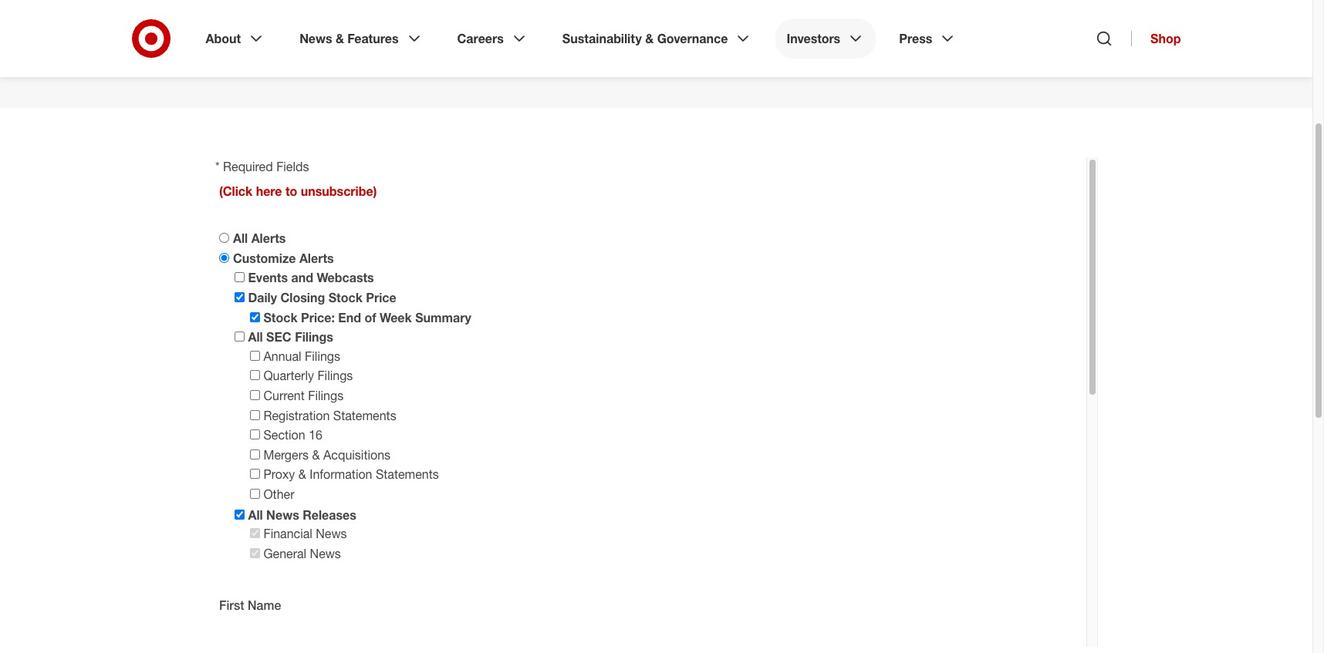 Task type: vqa. For each thing, say whether or not it's contained in the screenshot.
the left topics
no



Task type: describe. For each thing, give the bounding box(es) containing it.
news & features
[[300, 31, 399, 46]]

shop link
[[1131, 31, 1181, 46]]

press
[[899, 31, 932, 46]]

careers
[[457, 31, 504, 46]]

& for sustainability
[[645, 31, 654, 46]]

sustainability & governance link
[[552, 19, 764, 59]]

news & features link
[[289, 19, 434, 59]]

governance
[[657, 31, 728, 46]]

investors link
[[776, 19, 876, 59]]

news
[[300, 31, 332, 46]]

shop
[[1151, 31, 1181, 46]]

about link
[[195, 19, 276, 59]]



Task type: locate. For each thing, give the bounding box(es) containing it.
&
[[336, 31, 344, 46], [645, 31, 654, 46]]

careers link
[[446, 19, 539, 59]]

& right news
[[336, 31, 344, 46]]

about
[[206, 31, 241, 46]]

press link
[[888, 19, 968, 59]]

1 horizontal spatial &
[[645, 31, 654, 46]]

sustainability & governance
[[562, 31, 728, 46]]

1 & from the left
[[336, 31, 344, 46]]

2 & from the left
[[645, 31, 654, 46]]

sustainability
[[562, 31, 642, 46]]

features
[[348, 31, 399, 46]]

investors
[[787, 31, 840, 46]]

0 horizontal spatial &
[[336, 31, 344, 46]]

& for news
[[336, 31, 344, 46]]

& left governance
[[645, 31, 654, 46]]



